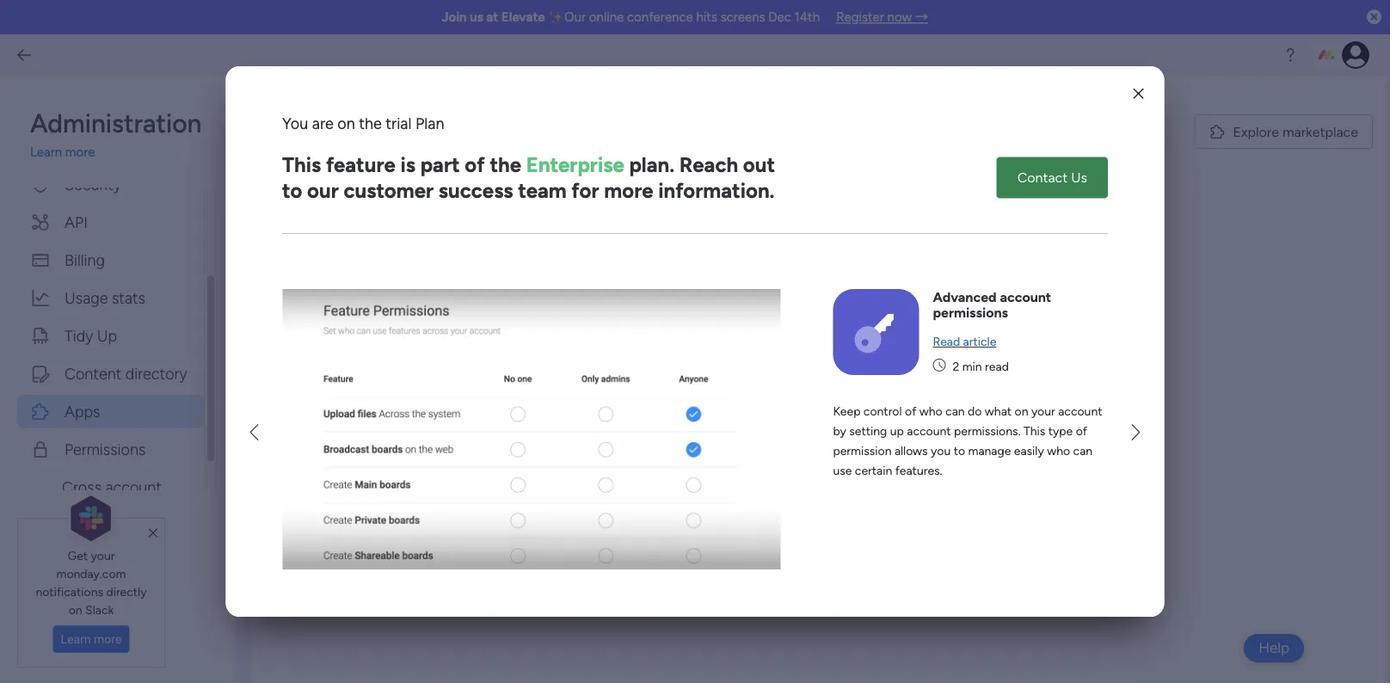 Task type: describe. For each thing, give the bounding box(es) containing it.
apps for installed apps
[[355, 203, 387, 219]]

administration learn more
[[30, 108, 202, 160]]

easily
[[1014, 444, 1045, 458]]

more inside plan. reach out to our customer success team for more information.
[[604, 178, 654, 203]]

you inside keep control of who can do what on your account by setting up account permissions. this type of permission allows you to manage easily who can use certain features.
[[931, 444, 951, 458]]

this inside keep control of who can do what on your account by setting up account permissions. this type of permission allows you to manage easily who can use certain features.
[[1024, 424, 1046, 438]]

installs
[[470, 203, 513, 219]]

us
[[470, 9, 483, 25]]

use
[[833, 463, 852, 478]]

read article link
[[933, 334, 997, 349]]

success
[[439, 178, 513, 203]]

✨
[[548, 9, 561, 25]]

more inside administration learn more
[[65, 145, 95, 160]]

back to workspace image
[[15, 46, 33, 64]]

enterprise
[[526, 152, 624, 177]]

learn inside administration learn more
[[30, 145, 62, 160]]

type
[[1049, 424, 1073, 438]]

your inside discover powerful apps and integrations to perfectly customize your workflow any way you want.
[[763, 490, 790, 506]]

close image
[[1134, 88, 1144, 100]]

directory
[[125, 364, 187, 383]]

on inside keep control of who can do what on your account by setting up account permissions. this type of permission allows you to manage easily who can use certain features.
[[1015, 404, 1029, 419]]

→
[[916, 9, 928, 25]]

elevate
[[502, 9, 545, 25]]

learn more button
[[53, 625, 129, 653]]

kendall parks image
[[1342, 41, 1370, 69]]

1 horizontal spatial can
[[946, 404, 965, 419]]

keep
[[833, 404, 861, 419]]

1 horizontal spatial on
[[338, 114, 355, 133]]

powerful
[[729, 469, 781, 486]]

read
[[985, 359, 1009, 373]]

no apps installed yet
[[738, 429, 921, 452]]

0 vertical spatial this
[[282, 152, 321, 177]]

to inside keep control of who can do what on your account by setting up account permissions. this type of permission allows you to manage easily who can use certain features.
[[954, 444, 966, 458]]

usage stats button
[[17, 281, 204, 315]]

customize
[[697, 490, 760, 506]]

keep control of who can do what on your account by setting up account permissions. this type of permission allows you to manage easily who can use certain features.
[[833, 404, 1103, 478]]

control
[[864, 404, 902, 419]]

get
[[68, 548, 88, 563]]

you are on the trial plan
[[282, 114, 444, 133]]

tidy up
[[65, 327, 117, 345]]

installed apps
[[300, 203, 387, 219]]

2 vertical spatial of
[[1076, 424, 1088, 438]]

you inside discover powerful apps and integrations to perfectly customize your workflow any way you want.
[[904, 490, 925, 506]]

you can install, update, enable and disable apps in your account
[[286, 157, 627, 172]]

plan
[[416, 114, 444, 133]]

yet
[[894, 429, 921, 452]]

integrations
[[844, 469, 915, 486]]

at
[[486, 9, 499, 25]]

api
[[65, 213, 88, 231]]

security
[[65, 175, 121, 194]]

do
[[968, 404, 982, 419]]

customer
[[344, 178, 434, 203]]

0 vertical spatial of
[[465, 152, 485, 177]]

online
[[589, 9, 624, 25]]

1 horizontal spatial of
[[905, 404, 917, 419]]

0 vertical spatial apps
[[514, 157, 540, 172]]

enable
[[412, 157, 448, 172]]

any
[[851, 490, 873, 506]]

are
[[312, 114, 334, 133]]

0 vertical spatial who
[[920, 404, 943, 419]]

0 vertical spatial and
[[451, 157, 471, 172]]

tab list containing installed apps
[[286, 194, 1373, 229]]

want.
[[929, 490, 962, 506]]

now
[[888, 9, 912, 25]]

explore for explore app marketplace
[[754, 545, 800, 562]]

setting
[[850, 424, 887, 438]]

administration
[[30, 108, 202, 139]]

manage apps
[[286, 117, 429, 145]]

tidy up button
[[17, 319, 204, 353]]

workflow
[[793, 490, 848, 506]]

apps inside discover powerful apps and integrations to perfectly customize your workflow any way you want.
[[785, 469, 814, 486]]

explore marketplace
[[1234, 123, 1359, 140]]

installed
[[815, 429, 889, 452]]

advanced account permissions
[[933, 289, 1052, 321]]

allows
[[895, 444, 928, 458]]

pending installs link
[[403, 195, 526, 226]]

you for you are on the trial plan
[[282, 114, 308, 133]]

app
[[803, 545, 826, 562]]

apps button
[[17, 395, 204, 429]]

billing button
[[17, 244, 204, 277]]

content directory
[[65, 364, 187, 383]]

usage
[[65, 289, 108, 307]]

feature
[[326, 152, 396, 177]]

pending installs
[[417, 203, 513, 219]]

is
[[401, 152, 416, 177]]

1 vertical spatial apps
[[768, 429, 810, 452]]

stats
[[112, 289, 145, 307]]

0 vertical spatial the
[[359, 114, 382, 133]]

register now →
[[837, 9, 928, 25]]

explore app marketplace
[[754, 545, 905, 562]]

trial
[[386, 114, 412, 133]]



Task type: locate. For each thing, give the bounding box(es) containing it.
1 horizontal spatial you
[[931, 444, 951, 458]]

permission
[[833, 444, 892, 458]]

up
[[890, 424, 904, 438]]

0 vertical spatial apps
[[375, 117, 429, 145]]

your up type
[[1032, 404, 1056, 419]]

more down plan.
[[604, 178, 654, 203]]

explore
[[1234, 123, 1280, 140], [754, 545, 800, 562]]

information.
[[659, 178, 775, 203]]

api button
[[17, 206, 204, 239]]

permissions
[[933, 304, 1009, 321]]

2 horizontal spatial to
[[954, 444, 966, 458]]

2 vertical spatial apps
[[65, 402, 100, 421]]

in
[[543, 157, 553, 172]]

marketplace down help image
[[1283, 123, 1359, 140]]

0 vertical spatial you
[[282, 114, 308, 133]]

our
[[565, 9, 586, 25]]

and up workflow in the right bottom of the page
[[818, 469, 840, 486]]

marketplace inside explore app marketplace button
[[830, 545, 905, 562]]

dec
[[769, 9, 792, 25]]

you right the way
[[904, 490, 925, 506]]

what
[[985, 404, 1012, 419]]

on down "notifications"
[[69, 602, 82, 617]]

security button
[[17, 168, 204, 201]]

learn down the slack
[[61, 632, 91, 646]]

perfectly
[[934, 469, 986, 486]]

you up features.
[[931, 444, 951, 458]]

plan. reach out to our customer success team for more information.
[[282, 152, 775, 203]]

1 vertical spatial learn
[[61, 632, 91, 646]]

0 vertical spatial on
[[338, 114, 355, 133]]

of
[[465, 152, 485, 177], [905, 404, 917, 419], [1076, 424, 1088, 438]]

1 vertical spatial on
[[1015, 404, 1029, 419]]

features.
[[896, 463, 943, 478]]

0 horizontal spatial explore
[[754, 545, 800, 562]]

14th
[[795, 9, 820, 25]]

who down type
[[1047, 444, 1071, 458]]

to up 'perfectly'
[[954, 444, 966, 458]]

explore for explore marketplace
[[1234, 123, 1280, 140]]

read
[[933, 334, 961, 349]]

0 horizontal spatial to
[[282, 178, 302, 203]]

explore app marketplace button
[[740, 536, 919, 571]]

you left are
[[282, 114, 308, 133]]

copier
[[62, 501, 105, 520]]

1 vertical spatial and
[[818, 469, 840, 486]]

the up "success"
[[490, 152, 522, 177]]

explore marketplace button
[[1195, 114, 1373, 149]]

no
[[738, 429, 763, 452]]

arrow right new image
[[1132, 419, 1141, 445]]

1 vertical spatial who
[[1047, 444, 1071, 458]]

cross
[[62, 478, 102, 497]]

0 vertical spatial learn
[[30, 145, 62, 160]]

who up yet
[[920, 404, 943, 419]]

discover powerful apps and integrations to perfectly customize your workflow any way you want.
[[673, 469, 986, 506]]

register now → link
[[837, 9, 928, 25]]

and up "success"
[[451, 157, 471, 172]]

dapulse x slim image
[[149, 526, 157, 541]]

of right type
[[1076, 424, 1088, 438]]

this up easily
[[1024, 424, 1046, 438]]

help image
[[1282, 46, 1299, 64]]

notifications
[[36, 584, 103, 599]]

cross account copier
[[62, 478, 162, 520]]

account up allows
[[907, 424, 951, 438]]

1 vertical spatial you
[[286, 157, 306, 172]]

to left "our"
[[282, 178, 302, 203]]

account up type
[[1059, 404, 1103, 419]]

1 vertical spatial to
[[954, 444, 966, 458]]

account inside advanced account permissions
[[1000, 289, 1052, 305]]

0 horizontal spatial the
[[359, 114, 382, 133]]

explore inside explore app marketplace button
[[754, 545, 800, 562]]

0 vertical spatial more
[[65, 145, 95, 160]]

slack
[[85, 602, 114, 617]]

2 horizontal spatial of
[[1076, 424, 1088, 438]]

advanced
[[933, 289, 997, 305]]

apps right the no
[[768, 429, 810, 452]]

learn up security button at top left
[[30, 145, 62, 160]]

of right "control"
[[905, 404, 917, 419]]

by
[[833, 424, 847, 438]]

apps for manage apps
[[375, 117, 429, 145]]

for
[[572, 178, 599, 203]]

on right are
[[338, 114, 355, 133]]

of up "success"
[[465, 152, 485, 177]]

join us at elevate ✨ our online conference hits screens dec 14th
[[442, 9, 820, 25]]

1 vertical spatial you
[[904, 490, 925, 506]]

1 vertical spatial of
[[905, 404, 917, 419]]

account right advanced
[[1000, 289, 1052, 305]]

on right what
[[1015, 404, 1029, 419]]

usage stats
[[65, 289, 145, 307]]

your inside keep control of who can do what on your account by setting up account permissions. this type of permission allows you to manage easily who can use certain features.
[[1032, 404, 1056, 419]]

marketplace inside explore marketplace button
[[1283, 123, 1359, 140]]

who
[[920, 404, 943, 419], [1047, 444, 1071, 458]]

account inside the cross account copier
[[105, 478, 162, 497]]

no apps installed yet image
[[756, 290, 903, 409]]

more inside button
[[94, 632, 122, 646]]

monday.com
[[56, 566, 126, 581]]

this feature is part of the enterprise
[[282, 152, 624, 177]]

0 horizontal spatial and
[[451, 157, 471, 172]]

0 vertical spatial can
[[309, 157, 328, 172]]

plan.
[[629, 152, 675, 177]]

can right easily
[[1074, 444, 1093, 458]]

you down manage
[[286, 157, 306, 172]]

get your monday.com notifications directly on slack
[[36, 548, 147, 617]]

read article
[[933, 334, 997, 349]]

conference
[[627, 9, 693, 25]]

explore inside explore marketplace button
[[1234, 123, 1280, 140]]

apps inside tab list
[[355, 203, 387, 219]]

permissions button
[[17, 433, 204, 466]]

more down the slack
[[94, 632, 122, 646]]

to inside plan. reach out to our customer success team for more information.
[[282, 178, 302, 203]]

1 horizontal spatial to
[[918, 469, 930, 486]]

2 horizontal spatial on
[[1015, 404, 1029, 419]]

part
[[421, 152, 460, 177]]

this
[[282, 152, 321, 177], [1024, 424, 1046, 438]]

update,
[[368, 157, 409, 172]]

cross account copier button
[[17, 471, 204, 528]]

contact us
[[1018, 170, 1088, 186]]

0 horizontal spatial who
[[920, 404, 943, 419]]

apps right installed
[[355, 203, 387, 219]]

learn inside button
[[61, 632, 91, 646]]

0 vertical spatial to
[[282, 178, 302, 203]]

on inside the get your monday.com notifications directly on slack
[[69, 602, 82, 617]]

2 min read
[[953, 359, 1009, 373]]

v2 clock thin image
[[933, 356, 946, 376]]

learn more
[[61, 632, 122, 646]]

1 vertical spatial apps
[[355, 203, 387, 219]]

your down powerful
[[763, 490, 790, 506]]

manage
[[286, 117, 369, 145]]

your inside the get your monday.com notifications directly on slack
[[91, 548, 115, 563]]

article
[[963, 334, 997, 349]]

account down the permissions button
[[105, 478, 162, 497]]

to inside discover powerful apps and integrations to perfectly customize your workflow any way you want.
[[918, 469, 930, 486]]

apps up workflow in the right bottom of the page
[[785, 469, 814, 486]]

1 vertical spatial marketplace
[[830, 545, 905, 562]]

certain
[[855, 463, 893, 478]]

more up 'security'
[[65, 145, 95, 160]]

permissions.
[[954, 424, 1021, 438]]

1 vertical spatial the
[[490, 152, 522, 177]]

to up want.
[[918, 469, 930, 486]]

min
[[963, 359, 982, 373]]

apps up is at the top of the page
[[375, 117, 429, 145]]

2 vertical spatial more
[[94, 632, 122, 646]]

2 vertical spatial apps
[[785, 469, 814, 486]]

the left trial
[[359, 114, 382, 133]]

1 horizontal spatial marketplace
[[1283, 123, 1359, 140]]

installed
[[300, 203, 352, 219]]

2 vertical spatial can
[[1074, 444, 1093, 458]]

arrow left new image
[[250, 419, 259, 445]]

you
[[282, 114, 308, 133], [286, 157, 306, 172]]

up
[[97, 327, 117, 345]]

1 vertical spatial explore
[[754, 545, 800, 562]]

1 vertical spatial can
[[946, 404, 965, 419]]

help button
[[1244, 634, 1305, 663]]

0 horizontal spatial on
[[69, 602, 82, 617]]

can left do
[[946, 404, 965, 419]]

help
[[1259, 639, 1290, 657]]

your
[[556, 157, 580, 172], [1032, 404, 1056, 419], [763, 490, 790, 506], [91, 548, 115, 563]]

you for you can install, update, enable and disable apps in your account
[[286, 157, 306, 172]]

apps left in
[[514, 157, 540, 172]]

discover
[[673, 469, 725, 486]]

0 horizontal spatial of
[[465, 152, 485, 177]]

2 horizontal spatial can
[[1074, 444, 1093, 458]]

1 horizontal spatial the
[[490, 152, 522, 177]]

contact
[[1018, 170, 1068, 186]]

out
[[743, 152, 775, 177]]

your right in
[[556, 157, 580, 172]]

1 horizontal spatial this
[[1024, 424, 1046, 438]]

our
[[307, 178, 339, 203]]

marketplace right app
[[830, 545, 905, 562]]

learn more link
[[30, 143, 217, 162]]

directly
[[106, 584, 147, 599]]

0 vertical spatial you
[[931, 444, 951, 458]]

register
[[837, 9, 885, 25]]

1 horizontal spatial who
[[1047, 444, 1071, 458]]

0 horizontal spatial marketplace
[[830, 545, 905, 562]]

install,
[[331, 157, 365, 172]]

team
[[518, 178, 567, 203]]

0 vertical spatial explore
[[1234, 123, 1280, 140]]

more
[[65, 145, 95, 160], [604, 178, 654, 203], [94, 632, 122, 646]]

apps inside button
[[65, 402, 100, 421]]

your up monday.com
[[91, 548, 115, 563]]

way
[[876, 490, 900, 506]]

installed apps link
[[287, 195, 401, 226]]

0 horizontal spatial this
[[282, 152, 321, 177]]

this up "our"
[[282, 152, 321, 177]]

can up "our"
[[309, 157, 328, 172]]

learn
[[30, 145, 62, 160], [61, 632, 91, 646]]

0 horizontal spatial you
[[904, 490, 925, 506]]

marketplace
[[1283, 123, 1359, 140], [830, 545, 905, 562]]

account up for
[[583, 157, 627, 172]]

contact us button
[[997, 157, 1108, 198]]

tab list
[[286, 194, 1373, 229]]

1 vertical spatial more
[[604, 178, 654, 203]]

1 horizontal spatial and
[[818, 469, 840, 486]]

content
[[65, 364, 122, 383]]

1 horizontal spatial explore
[[1234, 123, 1280, 140]]

0 horizontal spatial can
[[309, 157, 328, 172]]

apps down 'content'
[[65, 402, 100, 421]]

pending
[[417, 203, 467, 219]]

0 vertical spatial marketplace
[[1283, 123, 1359, 140]]

2 vertical spatial on
[[69, 602, 82, 617]]

2 vertical spatial to
[[918, 469, 930, 486]]

1 vertical spatial this
[[1024, 424, 1046, 438]]

and inside discover powerful apps and integrations to perfectly customize your workflow any way you want.
[[818, 469, 840, 486]]

screens
[[721, 9, 765, 25]]



Task type: vqa. For each thing, say whether or not it's contained in the screenshot.
lottie animation element
no



